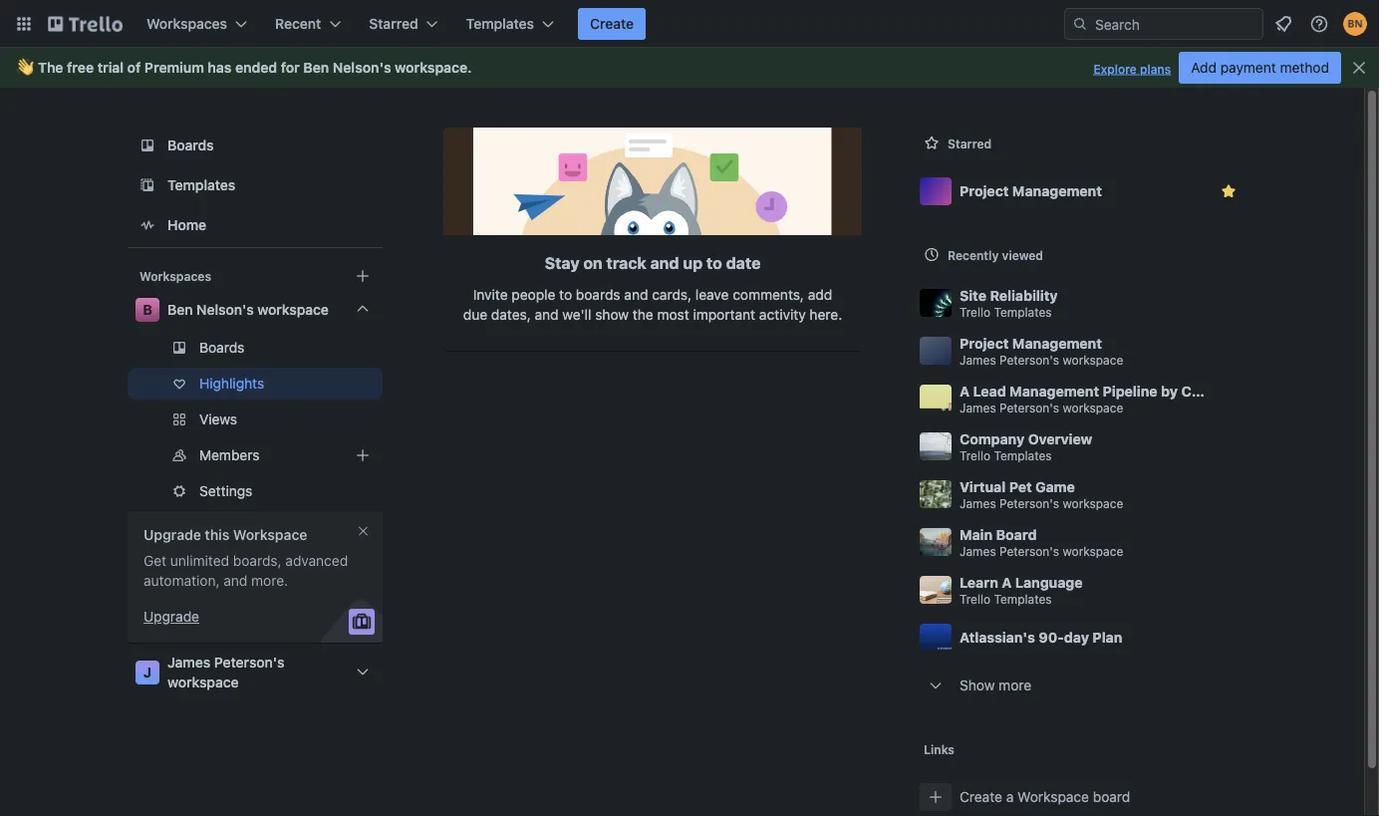 Task type: locate. For each thing, give the bounding box(es) containing it.
workspace up a lead management pipeline by crmble james peterson's workspace
[[1063, 353, 1124, 367]]

create a workspace board
[[960, 789, 1131, 805]]

james inside virtual pet game james peterson's workspace
[[960, 497, 997, 511]]

and down boards,
[[224, 573, 248, 589]]

boards link
[[128, 128, 383, 163], [128, 332, 383, 364]]

peterson's inside a lead management pipeline by crmble james peterson's workspace
[[1000, 401, 1060, 415]]

1 vertical spatial nelson's
[[197, 302, 254, 318]]

forward image
[[379, 444, 403, 468]]

ben nelson (bennelson96) image
[[1344, 12, 1368, 36]]

automation,
[[144, 573, 220, 589]]

virtual pet game james peterson's workspace
[[960, 479, 1124, 511]]

0 vertical spatial nelson's
[[333, 59, 391, 76]]

workspace up boards,
[[233, 527, 307, 543]]

workspaces inside workspaces popup button
[[147, 15, 227, 32]]

peterson's up company overview trello templates
[[1000, 401, 1060, 415]]

0 vertical spatial project
[[960, 183, 1009, 199]]

0 vertical spatial management
[[1013, 183, 1102, 199]]

0 horizontal spatial nelson's
[[197, 302, 254, 318]]

atlassian's 90-day plan
[[960, 630, 1123, 646]]

peterson's inside the 'main board james peterson's workspace'
[[1000, 545, 1060, 559]]

1 vertical spatial upgrade
[[144, 609, 199, 625]]

workspace inside a lead management pipeline by crmble james peterson's workspace
[[1063, 401, 1124, 415]]

templates down reliability
[[994, 306, 1052, 320]]

we'll
[[563, 307, 592, 323]]

activity
[[760, 307, 806, 323]]

boards right board image
[[167, 137, 214, 154]]

day
[[1065, 630, 1090, 646]]

workspace inside the 'main board james peterson's workspace'
[[1063, 545, 1124, 559]]

1 vertical spatial management
[[1013, 335, 1102, 351]]

atlassian's
[[960, 630, 1036, 646]]

main
[[960, 526, 993, 543]]

trello inside company overview trello templates
[[960, 449, 991, 463]]

management down project management james peterson's workspace
[[1010, 383, 1100, 399]]

a right learn
[[1002, 574, 1012, 591]]

trello inside site reliability trello templates
[[960, 306, 991, 320]]

1 vertical spatial starred
[[948, 137, 992, 151]]

ben right for
[[303, 59, 329, 76]]

james up lead
[[960, 353, 997, 367]]

workspace up 'language'
[[1063, 545, 1124, 559]]

stay
[[545, 254, 580, 273]]

1 horizontal spatial nelson's
[[333, 59, 391, 76]]

trial
[[97, 59, 124, 76]]

trello down learn
[[960, 593, 991, 607]]

site
[[960, 287, 987, 304]]

management for project management
[[1013, 183, 1102, 199]]

peterson's down pet at the bottom right
[[1000, 497, 1060, 511]]

upgrade for upgrade
[[144, 609, 199, 625]]

management for project management james peterson's workspace
[[1013, 335, 1102, 351]]

trello down "site"
[[960, 306, 991, 320]]

0 horizontal spatial workspace
[[233, 527, 307, 543]]

templates
[[466, 15, 534, 32], [167, 177, 236, 193], [994, 306, 1052, 320], [994, 449, 1052, 463], [994, 593, 1052, 607]]

1 vertical spatial create
[[960, 789, 1003, 805]]

2 trello from the top
[[960, 449, 991, 463]]

0 horizontal spatial ben
[[167, 302, 193, 318]]

0 vertical spatial a
[[960, 383, 970, 399]]

james right j
[[167, 654, 211, 671]]

home image
[[136, 213, 160, 237]]

and
[[651, 254, 679, 273], [624, 287, 648, 303], [535, 307, 559, 323], [224, 573, 248, 589]]

project
[[960, 183, 1009, 199], [960, 335, 1009, 351]]

a left lead
[[960, 383, 970, 399]]

workspace down game
[[1063, 497, 1124, 511]]

banner
[[0, 48, 1380, 88]]

0 vertical spatial create
[[590, 15, 634, 32]]

create inside primary element
[[590, 15, 634, 32]]

starred inside popup button
[[369, 15, 418, 32]]

1 vertical spatial ben
[[167, 302, 193, 318]]

peterson's inside james peterson's workspace
[[214, 654, 285, 671]]

peterson's inside virtual pet game james peterson's workspace
[[1000, 497, 1060, 511]]

👋
[[16, 59, 30, 76]]

0 vertical spatial upgrade
[[144, 527, 201, 543]]

templates up pet at the bottom right
[[994, 449, 1052, 463]]

workspace down starred popup button
[[395, 59, 468, 76]]

workspace for this
[[233, 527, 307, 543]]

trello down "company"
[[960, 449, 991, 463]]

more
[[999, 677, 1032, 694]]

upgrade down automation,
[[144, 609, 199, 625]]

james down virtual
[[960, 497, 997, 511]]

workspace down "pipeline"
[[1063, 401, 1124, 415]]

1 upgrade from the top
[[144, 527, 201, 543]]

ben nelson's workspace
[[167, 302, 329, 318]]

1 horizontal spatial a
[[1002, 574, 1012, 591]]

workspace inside banner
[[395, 59, 468, 76]]

workspace inside james peterson's workspace
[[167, 674, 239, 691]]

boards link up highlights link
[[128, 332, 383, 364]]

more.
[[251, 573, 288, 589]]

0 horizontal spatial a
[[960, 383, 970, 399]]

ben inside banner
[[303, 59, 329, 76]]

0 vertical spatial workspaces
[[147, 15, 227, 32]]

nelson's down starred popup button
[[333, 59, 391, 76]]

workspace
[[395, 59, 468, 76], [258, 302, 329, 318], [1063, 353, 1124, 367], [1063, 401, 1124, 415], [1063, 497, 1124, 511], [1063, 545, 1124, 559], [167, 674, 239, 691]]

workspace inside button
[[1018, 789, 1090, 805]]

starred button
[[357, 8, 450, 40]]

0 vertical spatial to
[[707, 254, 723, 273]]

starred right recent popup button
[[369, 15, 418, 32]]

workspaces up 'premium'
[[147, 15, 227, 32]]

Search field
[[1089, 9, 1263, 39]]

james peterson's workspace
[[167, 654, 285, 691]]

0 vertical spatial trello
[[960, 306, 991, 320]]

boards for views
[[199, 339, 245, 356]]

1 trello from the top
[[960, 306, 991, 320]]

templates link
[[128, 167, 383, 203]]

upgrade inside upgrade this workspace get unlimited boards, advanced automation, and more.
[[144, 527, 201, 543]]

1 vertical spatial a
[[1002, 574, 1012, 591]]

0 notifications image
[[1272, 12, 1296, 36]]

date
[[726, 254, 761, 273]]

recently
[[948, 248, 999, 262]]

project inside project management james peterson's workspace
[[960, 335, 1009, 351]]

recent
[[275, 15, 321, 32]]

1 vertical spatial project
[[960, 335, 1009, 351]]

james inside project management james peterson's workspace
[[960, 353, 997, 367]]

1 horizontal spatial starred
[[948, 137, 992, 151]]

1 boards link from the top
[[128, 128, 383, 163]]

workspace right j
[[167, 674, 239, 691]]

1 vertical spatial trello
[[960, 449, 991, 463]]

highlights
[[199, 375, 264, 392]]

2 upgrade from the top
[[144, 609, 199, 625]]

wave image
[[16, 59, 30, 77]]

ben right b
[[167, 302, 193, 318]]

2 vertical spatial trello
[[960, 593, 991, 607]]

to up we'll
[[559, 287, 572, 303]]

upgrade up get
[[144, 527, 201, 543]]

management up viewed
[[1013, 183, 1102, 199]]

crmble
[[1182, 383, 1232, 399]]

free
[[67, 59, 94, 76]]

workspace right a
[[1018, 789, 1090, 805]]

board
[[1093, 789, 1131, 805]]

0 vertical spatial boards
[[167, 137, 214, 154]]

templates up .
[[466, 15, 534, 32]]

to right the up
[[707, 254, 723, 273]]

project up recently
[[960, 183, 1009, 199]]

trello
[[960, 306, 991, 320], [960, 449, 991, 463], [960, 593, 991, 607]]

0 horizontal spatial create
[[590, 15, 634, 32]]

project down site reliability trello templates
[[960, 335, 1009, 351]]

1 vertical spatial boards
[[199, 339, 245, 356]]

show
[[595, 307, 629, 323]]

cards,
[[652, 287, 692, 303]]

peterson's down the board at the right
[[1000, 545, 1060, 559]]

upgrade for upgrade this workspace get unlimited boards, advanced automation, and more.
[[144, 527, 201, 543]]

boards link up templates link
[[128, 128, 383, 163]]

most
[[657, 307, 690, 323]]

1 vertical spatial boards link
[[128, 332, 383, 364]]

0 horizontal spatial to
[[559, 287, 572, 303]]

ben
[[303, 59, 329, 76], [167, 302, 193, 318]]

1 horizontal spatial create
[[960, 789, 1003, 805]]

peterson's
[[1000, 353, 1060, 367], [1000, 401, 1060, 415], [1000, 497, 1060, 511], [1000, 545, 1060, 559], [214, 654, 285, 671]]

management inside project management james peterson's workspace
[[1013, 335, 1102, 351]]

starred up 'project management'
[[948, 137, 992, 151]]

and inside upgrade this workspace get unlimited boards, advanced automation, and more.
[[224, 573, 248, 589]]

1 vertical spatial to
[[559, 287, 572, 303]]

has
[[208, 59, 232, 76]]

2 vertical spatial management
[[1010, 383, 1100, 399]]

0 vertical spatial ben
[[303, 59, 329, 76]]

james down main
[[960, 545, 997, 559]]

company
[[960, 431, 1025, 447]]

templates button
[[454, 8, 566, 40]]

workspace for a
[[1018, 789, 1090, 805]]

peterson's down more. on the left of the page
[[214, 654, 285, 671]]

upgrade
[[144, 527, 201, 543], [144, 609, 199, 625]]

the
[[38, 59, 63, 76]]

boards up highlights
[[199, 339, 245, 356]]

3 trello from the top
[[960, 593, 991, 607]]

board image
[[136, 134, 160, 158]]

templates down 'language'
[[994, 593, 1052, 607]]

1 vertical spatial workspace
[[1018, 789, 1090, 805]]

boards link for views
[[128, 332, 383, 364]]

0 vertical spatial workspace
[[233, 527, 307, 543]]

management down reliability
[[1013, 335, 1102, 351]]

templates inside site reliability trello templates
[[994, 306, 1052, 320]]

james
[[960, 353, 997, 367], [960, 401, 997, 415], [960, 497, 997, 511], [960, 545, 997, 559], [167, 654, 211, 671]]

1 horizontal spatial ben
[[303, 59, 329, 76]]

project management james peterson's workspace
[[960, 335, 1124, 367]]

project for project management
[[960, 183, 1009, 199]]

by
[[1162, 383, 1178, 399]]

1 horizontal spatial workspace
[[1018, 789, 1090, 805]]

links
[[924, 743, 955, 757]]

settings
[[199, 483, 253, 499]]

0 vertical spatial boards link
[[128, 128, 383, 163]]

invite
[[473, 287, 508, 303]]

peterson's up lead
[[1000, 353, 1060, 367]]

due
[[463, 307, 488, 323]]

and down people
[[535, 307, 559, 323]]

add
[[1191, 59, 1217, 76]]

workspaces up b
[[140, 269, 211, 283]]

0 horizontal spatial starred
[[369, 15, 418, 32]]

workspace inside upgrade this workspace get unlimited boards, advanced automation, and more.
[[233, 527, 307, 543]]

back to home image
[[48, 8, 123, 40]]

2 boards link from the top
[[128, 332, 383, 364]]

2 project from the top
[[960, 335, 1009, 351]]

james down lead
[[960, 401, 997, 415]]

site reliability trello templates
[[960, 287, 1058, 320]]

explore plans
[[1094, 62, 1172, 76]]

highlights link
[[128, 368, 383, 400]]

create
[[590, 15, 634, 32], [960, 789, 1003, 805]]

to
[[707, 254, 723, 273], [559, 287, 572, 303]]

payment
[[1221, 59, 1277, 76]]

starred
[[369, 15, 418, 32], [948, 137, 992, 151]]

a lead management pipeline by crmble james peterson's workspace
[[960, 383, 1232, 415]]

1 project from the top
[[960, 183, 1009, 199]]

home link
[[128, 207, 383, 243]]

0 vertical spatial starred
[[369, 15, 418, 32]]

comments,
[[733, 287, 804, 303]]

nelson's up highlights
[[197, 302, 254, 318]]



Task type: describe. For each thing, give the bounding box(es) containing it.
for
[[281, 59, 300, 76]]

views
[[199, 411, 237, 428]]

trello for company
[[960, 449, 991, 463]]

of
[[127, 59, 141, 76]]

open information menu image
[[1310, 14, 1330, 34]]

boards link for home
[[128, 128, 383, 163]]

click to unstar project management. it will be removed from your starred list. image
[[1219, 181, 1239, 201]]

add payment method button
[[1180, 52, 1342, 84]]

template board image
[[136, 173, 160, 197]]

peterson's inside project management james peterson's workspace
[[1000, 353, 1060, 367]]

ended
[[235, 59, 277, 76]]

show
[[960, 677, 995, 694]]

main board james peterson's workspace
[[960, 526, 1124, 559]]

this
[[205, 527, 230, 543]]

learn
[[960, 574, 999, 591]]

templates up home
[[167, 177, 236, 193]]

search image
[[1073, 16, 1089, 32]]

1 vertical spatial workspaces
[[140, 269, 211, 283]]

upgrade this workspace get unlimited boards, advanced automation, and more.
[[144, 527, 348, 589]]

james inside the 'main board james peterson's workspace'
[[960, 545, 997, 559]]

👋 the free trial of premium has ended for ben nelson's workspace .
[[16, 59, 472, 76]]

views link
[[128, 404, 383, 436]]

management inside a lead management pipeline by crmble james peterson's workspace
[[1010, 383, 1100, 399]]

explore
[[1094, 62, 1137, 76]]

learn a language trello templates
[[960, 574, 1083, 607]]

project for project management james peterson's workspace
[[960, 335, 1009, 351]]

banner containing 👋
[[0, 48, 1380, 88]]

create for create a workspace board
[[960, 789, 1003, 805]]

workspaces button
[[135, 8, 259, 40]]

james inside james peterson's workspace
[[167, 654, 211, 671]]

a
[[1007, 789, 1014, 805]]

track
[[607, 254, 647, 273]]

dates,
[[491, 307, 531, 323]]

language
[[1016, 574, 1083, 591]]

stay on track and up to date
[[545, 254, 761, 273]]

j
[[143, 664, 152, 681]]

90-
[[1039, 630, 1065, 646]]

upgrade button
[[144, 607, 199, 627]]

templates inside dropdown button
[[466, 15, 534, 32]]

project management link
[[912, 167, 1253, 215]]

method
[[1281, 59, 1330, 76]]

show more button
[[912, 662, 1253, 710]]

up
[[683, 254, 703, 273]]

boards
[[576, 287, 621, 303]]

workspace inside virtual pet game james peterson's workspace
[[1063, 497, 1124, 511]]

recent button
[[263, 8, 353, 40]]

members link
[[128, 440, 403, 472]]

premium
[[144, 59, 204, 76]]

a inside learn a language trello templates
[[1002, 574, 1012, 591]]

recently viewed
[[948, 248, 1044, 262]]

and up the
[[624, 287, 648, 303]]

b
[[143, 302, 152, 318]]

a inside a lead management pipeline by crmble james peterson's workspace
[[960, 383, 970, 399]]

virtual
[[960, 479, 1006, 495]]

trello inside learn a language trello templates
[[960, 593, 991, 607]]

show more
[[960, 677, 1032, 694]]

settings link
[[128, 476, 383, 507]]

explore plans button
[[1094, 57, 1172, 81]]

people
[[512, 287, 556, 303]]

add image
[[351, 444, 375, 468]]

primary element
[[0, 0, 1380, 48]]

templates inside company overview trello templates
[[994, 449, 1052, 463]]

get
[[144, 553, 167, 569]]

create button
[[578, 8, 646, 40]]

atlassian's 90-day plan link
[[912, 614, 1253, 662]]

important
[[693, 307, 756, 323]]

boards for home
[[167, 137, 214, 154]]

plans
[[1140, 62, 1172, 76]]

the
[[633, 307, 654, 323]]

project management
[[960, 183, 1102, 199]]

boards,
[[233, 553, 282, 569]]

board
[[996, 526, 1037, 543]]

and left the up
[[651, 254, 679, 273]]

reliability
[[990, 287, 1058, 304]]

workspace up highlights link
[[258, 302, 329, 318]]

templates inside learn a language trello templates
[[994, 593, 1052, 607]]

game
[[1036, 479, 1075, 495]]

pet
[[1010, 479, 1032, 495]]

plan
[[1093, 630, 1123, 646]]

add
[[808, 287, 833, 303]]

home
[[167, 217, 206, 233]]

unlimited
[[170, 553, 229, 569]]

james inside a lead management pipeline by crmble james peterson's workspace
[[960, 401, 997, 415]]

1 horizontal spatial to
[[707, 254, 723, 273]]

advanced
[[286, 553, 348, 569]]

to inside invite people to boards and cards, leave comments, add due dates, and we'll show the most important activity here.
[[559, 287, 572, 303]]

here.
[[810, 307, 843, 323]]

create for create
[[590, 15, 634, 32]]

trello for site
[[960, 306, 991, 320]]

create a workspace image
[[351, 264, 375, 288]]

workspace inside project management james peterson's workspace
[[1063, 353, 1124, 367]]

company overview trello templates
[[960, 431, 1093, 463]]

on
[[584, 254, 603, 273]]

create a workspace board button
[[912, 774, 1253, 816]]

viewed
[[1002, 248, 1044, 262]]

leave
[[696, 287, 729, 303]]

overview
[[1029, 431, 1093, 447]]

invite people to boards and cards, leave comments, add due dates, and we'll show the most important activity here.
[[463, 287, 843, 323]]

pipeline
[[1103, 383, 1158, 399]]

lead
[[974, 383, 1007, 399]]

add payment method
[[1191, 59, 1330, 76]]



Task type: vqa. For each thing, say whether or not it's contained in the screenshot.


